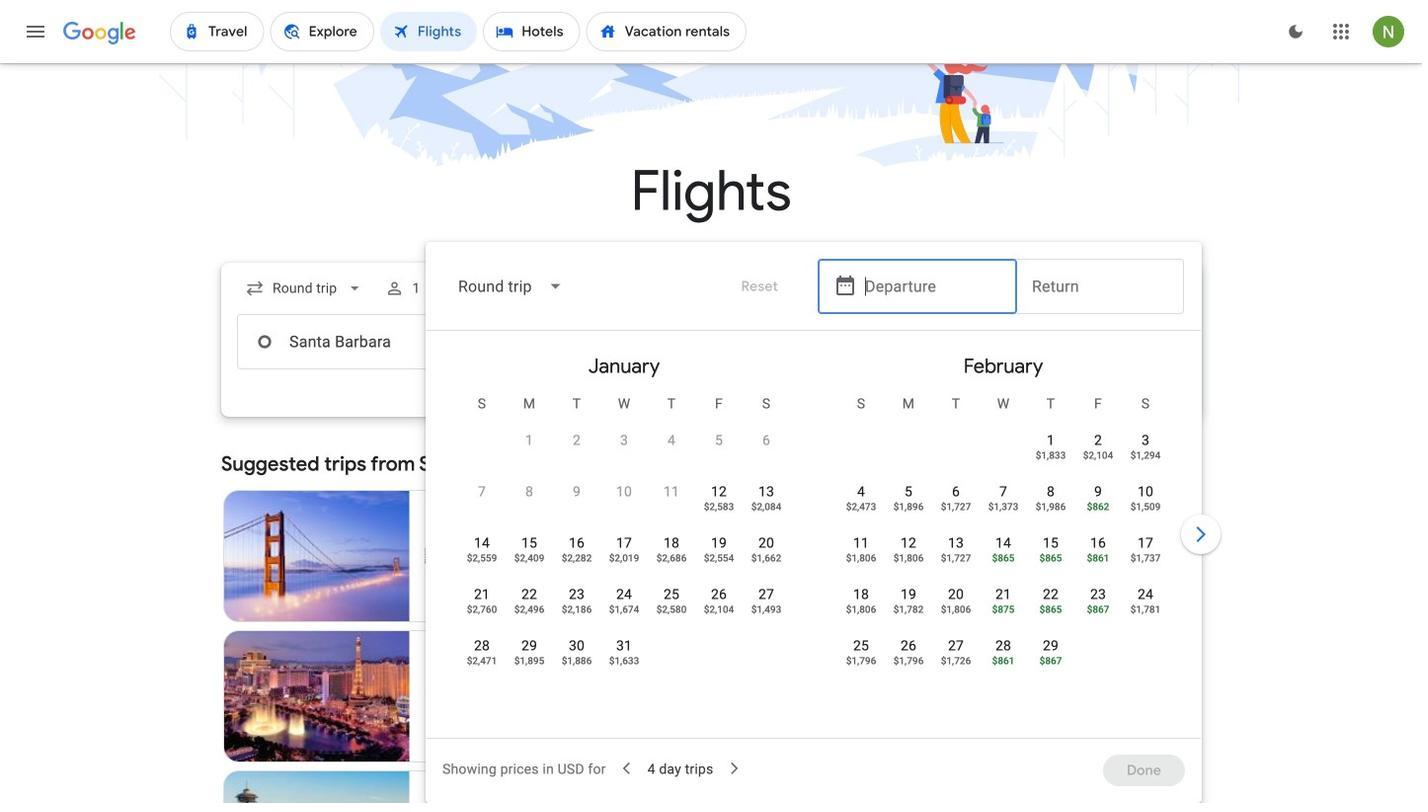 Task type: vqa. For each thing, say whether or not it's contained in the screenshot.
'Convenience'
no



Task type: describe. For each thing, give the bounding box(es) containing it.
, 1737 us dollars element
[[1131, 553, 1161, 563]]

mon, jan 22 element
[[522, 585, 538, 605]]

, 2473 us dollars element
[[846, 502, 877, 512]]

mon, feb 5 element
[[905, 482, 913, 502]]

sat, feb 10 element
[[1138, 482, 1154, 502]]

219 US dollars text field
[[643, 592, 673, 610]]

sun, jan 7 element
[[478, 482, 486, 502]]

sun, feb 11 element
[[854, 534, 870, 553]]

grid inside flight search field
[[435, 339, 1194, 750]]

thu, jan 18 element
[[664, 534, 680, 553]]

sat, feb 3 element
[[1142, 431, 1150, 451]]

, 1782 us dollars element
[[894, 605, 924, 615]]

, 1806 us dollars element for tue, feb 20 element
[[941, 605, 972, 615]]

, 2760 us dollars element
[[467, 605, 497, 615]]

, 1806 us dollars element for "sun, feb 18" element
[[846, 605, 877, 615]]

thu, feb 22 element
[[1043, 585, 1059, 605]]

, 1986 us dollars element
[[1036, 502, 1066, 512]]

188 US dollars text field
[[643, 732, 673, 750]]

row up wed, feb 28 element
[[838, 576, 1170, 632]]

thu, feb 29 element
[[1043, 636, 1059, 656]]

, 2686 us dollars element
[[657, 553, 687, 563]]

1 row group from the left
[[435, 339, 814, 730]]

, 2019 us dollars element
[[609, 553, 640, 563]]

, 2554 us dollars element
[[704, 553, 734, 563]]

sun, jan 28 element
[[474, 636, 490, 656]]

tue, feb 13 element
[[948, 534, 964, 553]]

, 1796 us dollars element for sun, feb 25 element
[[846, 656, 877, 666]]

, 2104 us dollars element for fri, feb 2 element
[[1084, 451, 1114, 460]]

Return text field
[[1032, 315, 1169, 369]]

, 2282 us dollars element
[[562, 553, 592, 563]]

sat, jan 27 element
[[759, 585, 775, 605]]

fri, feb 23 element
[[1091, 585, 1107, 605]]

thu, feb 8 element
[[1047, 482, 1055, 502]]

departure text field for return text box
[[865, 315, 1002, 369]]

, 1493 us dollars element
[[752, 605, 782, 615]]

tue, jan 30 element
[[569, 636, 585, 656]]

, 1833 us dollars element
[[1036, 451, 1066, 460]]

wed, jan 24 element
[[616, 585, 632, 605]]

, 1373 us dollars element
[[989, 502, 1019, 512]]

thu, feb 1 element
[[1047, 431, 1055, 451]]

mon, jan 1 element
[[526, 431, 534, 451]]

tue, feb 27 element
[[948, 636, 964, 656]]

, 2580 us dollars element
[[657, 605, 687, 615]]

wed, feb 21 element
[[996, 585, 1012, 605]]

tue, jan 9 element
[[573, 482, 581, 502]]

mon, jan 8 element
[[526, 482, 534, 502]]

departure text field for return text field
[[865, 260, 1002, 313]]

, 1726 us dollars element
[[941, 656, 972, 666]]

, 2583 us dollars element
[[704, 502, 734, 512]]

, 861 us dollars element for fri, feb 16 element
[[1087, 553, 1110, 563]]

change appearance image
[[1273, 8, 1320, 55]]

, 2186 us dollars element
[[562, 605, 592, 615]]

next image
[[1178, 511, 1225, 558]]

, 1781 us dollars element
[[1131, 605, 1161, 615]]

Return text field
[[1032, 260, 1169, 313]]

wed, jan 3 element
[[620, 431, 628, 451]]

, 862 us dollars element
[[1087, 502, 1110, 512]]

, 1294 us dollars element
[[1131, 451, 1161, 460]]

row up wed, feb 14 element
[[838, 473, 1170, 530]]

sun, feb 18 element
[[854, 585, 870, 605]]

, 1727 us dollars element for tue, feb 13 element
[[941, 553, 972, 563]]

, 1806 us dollars element for the 'mon, feb 12' element
[[894, 553, 924, 563]]

wed, feb 7 element
[[1000, 482, 1008, 502]]

row up wed, jan 17 element at the bottom left
[[458, 473, 790, 530]]

, 1633 us dollars element
[[609, 656, 640, 666]]

, 865 us dollars element for thu, feb 15 element on the right of page
[[1040, 553, 1062, 563]]

row up wed, jan 10 element
[[506, 414, 790, 478]]

main menu image
[[24, 20, 47, 43]]

, 865 us dollars element for wed, feb 14 element
[[993, 553, 1015, 563]]

wed, jan 17 element
[[616, 534, 632, 553]]

, 1896 us dollars element
[[894, 502, 924, 512]]

fri, feb 16 element
[[1091, 534, 1107, 553]]



Task type: locate. For each thing, give the bounding box(es) containing it.
, 1806 us dollars element for the sun, feb 11 element
[[846, 553, 877, 563]]

, 2084 us dollars element
[[752, 502, 782, 512]]

wed, jan 10 element
[[616, 482, 632, 502]]

, 2104 us dollars element
[[1084, 451, 1114, 460], [704, 605, 734, 615]]

fri, jan 26 element
[[711, 585, 727, 605]]

fri, feb 2 element
[[1095, 431, 1103, 451]]

sat, feb 17 element
[[1138, 534, 1154, 553]]

, 867 us dollars element
[[1087, 605, 1110, 615], [1040, 656, 1062, 666]]

1 , 1727 us dollars element from the top
[[941, 502, 972, 512]]

wed, feb 28 element
[[996, 636, 1012, 656]]

2 row group from the left
[[814, 339, 1194, 730]]

sun, feb 4 element
[[858, 482, 866, 502]]

0 vertical spatial , 2104 us dollars element
[[1084, 451, 1114, 460]]

0 horizontal spatial , 867 us dollars element
[[1040, 656, 1062, 666]]

0 vertical spatial , 1727 us dollars element
[[941, 502, 972, 512]]

tue, jan 16 element
[[569, 534, 585, 553]]

tue, jan 2 element
[[573, 431, 581, 451]]

suggested trips from santa barbara region
[[221, 441, 1201, 803]]

fri, feb 9 element
[[1095, 482, 1103, 502]]

, 1796 us dollars element left mon, feb 26 element
[[846, 656, 877, 666]]

, 2409 us dollars element
[[514, 553, 545, 563]]

, 1727 us dollars element
[[941, 502, 972, 512], [941, 553, 972, 563]]

, 1662 us dollars element
[[752, 553, 782, 563]]

, 1727 us dollars element up tue, feb 13 element
[[941, 502, 972, 512]]

thu, jan 11 element
[[664, 482, 680, 502]]

, 2104 us dollars element up fri, feb 9 "element" at the bottom right of page
[[1084, 451, 1114, 460]]

, 2496 us dollars element
[[514, 605, 545, 615]]

wed, jan 31 element
[[616, 636, 632, 656]]

1 departure text field from the top
[[865, 260, 1002, 313]]

0 horizontal spatial , 861 us dollars element
[[993, 656, 1015, 666]]

1 , 1796 us dollars element from the left
[[846, 656, 877, 666]]

sat, jan 20 element
[[759, 534, 775, 553]]

fri, jan 5 element
[[715, 431, 723, 451]]

, 867 us dollars element for the fri, feb 23 element
[[1087, 605, 1110, 615]]

row
[[506, 414, 790, 478], [1028, 414, 1170, 478], [458, 473, 790, 530], [838, 473, 1170, 530], [458, 525, 790, 581], [838, 525, 1170, 581], [458, 576, 790, 632], [838, 576, 1170, 632], [458, 627, 648, 684], [838, 627, 1075, 684]]

, 1895 us dollars element
[[514, 656, 545, 666]]

, 1806 us dollars element up mon, feb 19 element
[[894, 553, 924, 563]]

, 1727 us dollars element for "tue, feb 6" 'element'
[[941, 502, 972, 512]]

mon, feb 19 element
[[901, 585, 917, 605]]

2 , 1796 us dollars element from the left
[[894, 656, 924, 666]]

1 vertical spatial departure text field
[[865, 315, 1002, 369]]

sat, jan 13 element
[[759, 482, 775, 502]]

wed, feb 14 element
[[996, 534, 1012, 553]]

tue, jan 23 element
[[569, 585, 585, 605]]

, 861 us dollars element right ', 1726 us dollars' element
[[993, 656, 1015, 666]]

, 865 us dollars element for thu, feb 22 element
[[1040, 605, 1062, 615]]

Flight search field
[[206, 242, 1225, 803]]

, 2104 us dollars element for fri, jan 26 element
[[704, 605, 734, 615]]

, 1727 us dollars element up tue, feb 20 element
[[941, 553, 972, 563]]

row up fri, feb 9 "element" at the bottom right of page
[[1028, 414, 1170, 478]]

mon, jan 29 element
[[522, 636, 538, 656]]

, 865 us dollars element up thu, feb 22 element
[[1040, 553, 1062, 563]]

row group
[[435, 339, 814, 730], [814, 339, 1194, 730]]

row down tue, feb 20 element
[[838, 627, 1075, 684]]

mon, feb 12 element
[[901, 534, 917, 553]]

, 1509 us dollars element
[[1131, 502, 1161, 512]]

sat, feb 24 element
[[1138, 585, 1154, 605]]

, 1806 us dollars element up "sun, feb 18" element
[[846, 553, 877, 563]]

, 1806 us dollars element up sun, feb 25 element
[[846, 605, 877, 615]]

2 departure text field from the top
[[865, 315, 1002, 369]]

, 1796 us dollars element
[[846, 656, 877, 666], [894, 656, 924, 666]]

, 867 us dollars element right wed, feb 28 element
[[1040, 656, 1062, 666]]

row up wed, feb 21 element
[[838, 525, 1170, 581]]

, 1806 us dollars element
[[846, 553, 877, 563], [894, 553, 924, 563], [846, 605, 877, 615], [941, 605, 972, 615]]

, 1806 us dollars element up tue, feb 27 element
[[941, 605, 972, 615]]

, 2104 us dollars element right , 2580 us dollars element
[[704, 605, 734, 615]]

1 vertical spatial , 1727 us dollars element
[[941, 553, 972, 563]]

, 867 us dollars element for thu, feb 29 element
[[1040, 656, 1062, 666]]

1 horizontal spatial , 1796 us dollars element
[[894, 656, 924, 666]]

None text field
[[237, 314, 516, 370]]

, 2559 us dollars element
[[467, 553, 497, 563]]

, 2471 us dollars element
[[467, 656, 497, 666]]

None field
[[443, 263, 580, 310], [237, 271, 373, 306], [443, 263, 580, 310], [237, 271, 373, 306]]

2 , 1727 us dollars element from the top
[[941, 553, 972, 563]]

0 vertical spatial , 867 us dollars element
[[1087, 605, 1110, 615]]

fri, jan 12 element
[[711, 482, 727, 502]]

1 vertical spatial , 861 us dollars element
[[993, 656, 1015, 666]]

1 horizontal spatial , 867 us dollars element
[[1087, 605, 1110, 615]]

0 horizontal spatial , 2104 us dollars element
[[704, 605, 734, 615]]

, 1674 us dollars element
[[609, 605, 640, 615]]

mon, feb 26 element
[[901, 636, 917, 656]]

0 horizontal spatial , 1796 us dollars element
[[846, 656, 877, 666]]

, 1796 us dollars element for mon, feb 26 element
[[894, 656, 924, 666]]

1 vertical spatial , 2104 us dollars element
[[704, 605, 734, 615]]

tue, feb 6 element
[[952, 482, 960, 502]]

sun, feb 25 element
[[854, 636, 870, 656]]

, 861 us dollars element for wed, feb 28 element
[[993, 656, 1015, 666]]

mon, jan 15 element
[[522, 534, 538, 553]]

row down , 2186 us dollars element
[[458, 627, 648, 684]]

, 865 us dollars element up wed, feb 21 element
[[993, 553, 1015, 563]]

1 horizontal spatial , 2104 us dollars element
[[1084, 451, 1114, 460]]

, 1796 us dollars element left ', 1726 us dollars' element
[[894, 656, 924, 666]]

, 861 us dollars element up the fri, feb 23 element
[[1087, 553, 1110, 563]]

row up wed, jan 24 element
[[458, 525, 790, 581]]

row up wed, jan 31 element
[[458, 576, 790, 632]]

thu, jan 25 element
[[664, 585, 680, 605]]

grid
[[435, 339, 1194, 750]]

thu, feb 15 element
[[1043, 534, 1059, 553]]

fri, jan 19 element
[[711, 534, 727, 553]]

tue, feb 20 element
[[948, 585, 964, 605]]

, 875 us dollars element
[[993, 605, 1015, 615]]

sun, jan 14 element
[[474, 534, 490, 553]]

, 865 us dollars element
[[993, 553, 1015, 563], [1040, 553, 1062, 563], [1040, 605, 1062, 615]]

, 867 us dollars element left , 1781 us dollars element
[[1087, 605, 1110, 615]]

, 865 us dollars element up thu, feb 29 element
[[1040, 605, 1062, 615]]

sun, jan 21 element
[[474, 585, 490, 605]]

Departure text field
[[865, 260, 1002, 313], [865, 315, 1002, 369]]

, 1886 us dollars element
[[562, 656, 592, 666]]

0 vertical spatial departure text field
[[865, 260, 1002, 313]]

1 vertical spatial , 867 us dollars element
[[1040, 656, 1062, 666]]

1 horizontal spatial , 861 us dollars element
[[1087, 553, 1110, 563]]

thu, jan 4 element
[[668, 431, 676, 451]]

sat, jan 6 element
[[763, 431, 771, 451]]

0 vertical spatial , 861 us dollars element
[[1087, 553, 1110, 563]]



